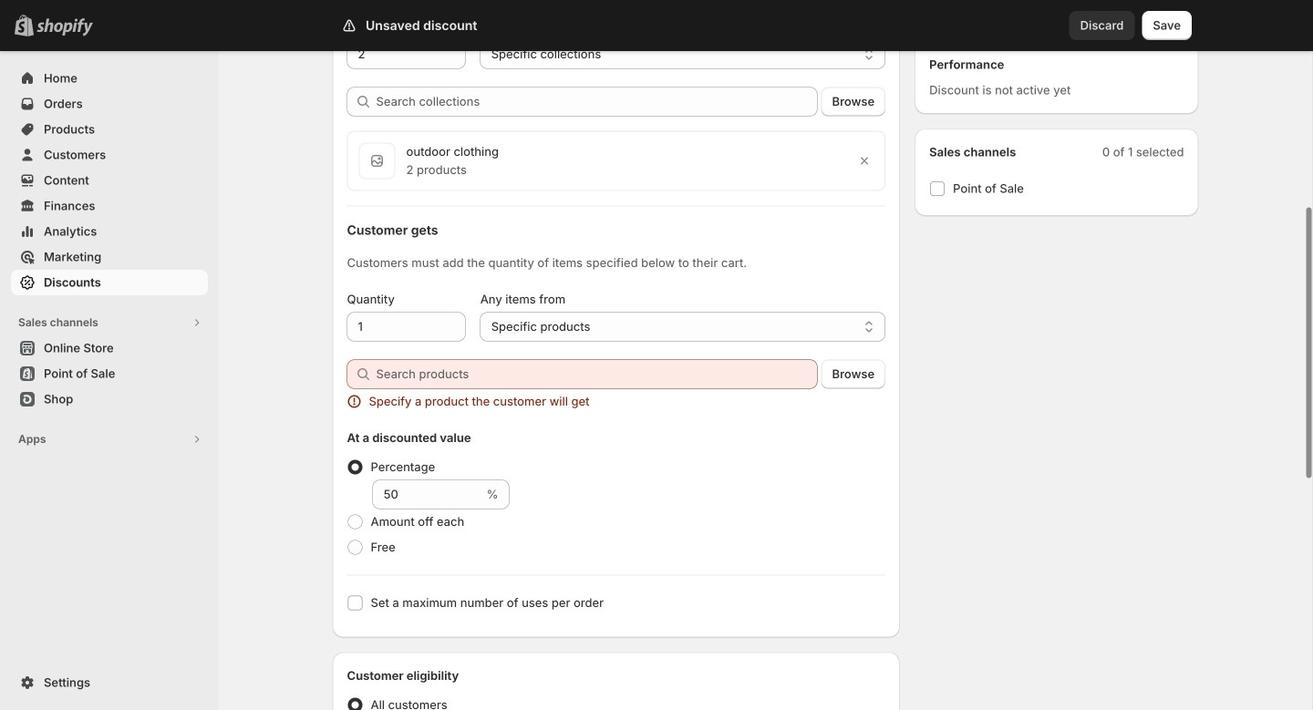 Task type: describe. For each thing, give the bounding box(es) containing it.
Search products text field
[[376, 360, 818, 389]]

shopify image
[[36, 18, 93, 36]]

Search collections text field
[[376, 87, 818, 116]]



Task type: vqa. For each thing, say whether or not it's contained in the screenshot.
0.00 TEXT FIELD
no



Task type: locate. For each thing, give the bounding box(es) containing it.
None text field
[[347, 40, 466, 69], [347, 312, 466, 342], [373, 480, 483, 510], [347, 40, 466, 69], [347, 312, 466, 342], [373, 480, 483, 510]]



